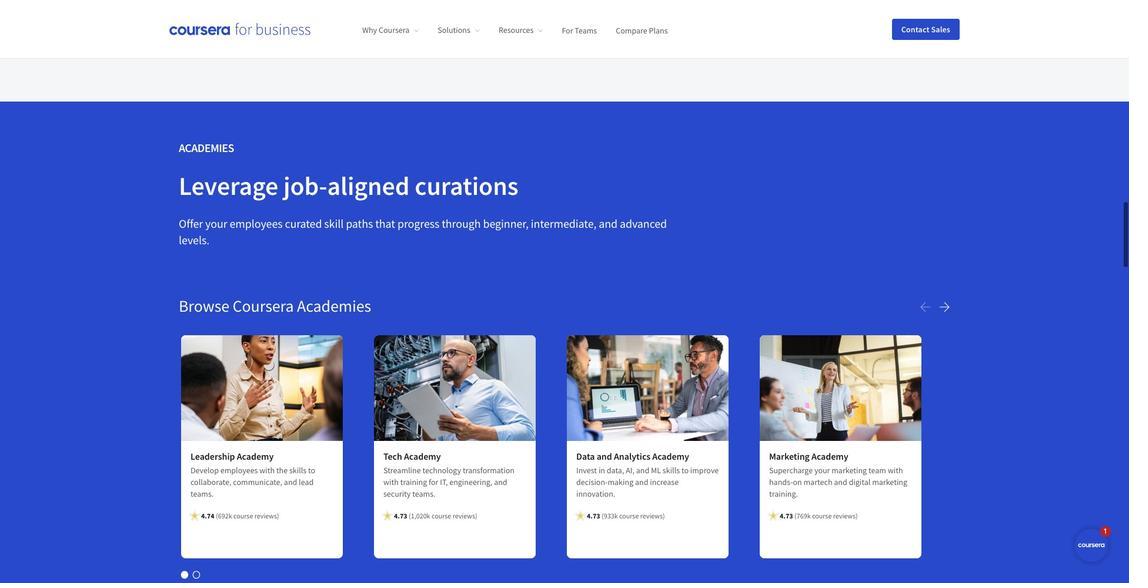 Task type: vqa. For each thing, say whether or not it's contained in the screenshot.
For Universities
no



Task type: describe. For each thing, give the bounding box(es) containing it.
) for academy
[[663, 512, 665, 521]]

beginner,
[[483, 216, 529, 231]]

communicate,
[[233, 477, 282, 488]]

with inside leadership academy develop employees with the skills to collaborate, communicate, and lead teams.
[[259, 466, 275, 476]]

invest
[[576, 466, 597, 476]]

ml
[[651, 466, 661, 476]]

Information Technology button
[[564, 12, 665, 31]]

paths
[[346, 216, 373, 231]]

digital
[[849, 477, 871, 488]]

compare plans
[[616, 25, 668, 35]]

science
[[462, 16, 490, 27]]

progress
[[397, 216, 439, 231]]

team
[[869, 466, 886, 476]]

resources
[[499, 25, 534, 35]]

coursera for browse
[[233, 296, 294, 317]]

reviews for academy
[[640, 512, 663, 521]]

and inside offer your employees curated skill paths that progress through beginner, intermediate, and advanced levels.
[[599, 216, 618, 231]]

transformation
[[463, 466, 515, 476]]

resources link
[[499, 25, 543, 35]]

4.74 ( 692k course reviews )
[[201, 512, 279, 521]]

through
[[442, 216, 481, 231]]

coursera for business image
[[169, 23, 311, 35]]

develop
[[191, 466, 219, 476]]

data
[[576, 451, 595, 463]]

leadership
[[191, 451, 235, 463]]

hands-
[[769, 477, 793, 488]]

marketing professional in front of whiteboard brainstorming with team image
[[760, 336, 922, 441]]

technology
[[616, 16, 658, 27]]

academy for tech academy
[[404, 451, 441, 463]]

and up in
[[597, 451, 612, 463]]

and right ai,
[[636, 466, 649, 476]]

( for analytics
[[602, 512, 604, 521]]

ai,
[[626, 466, 635, 476]]

technology
[[422, 466, 461, 476]]

why coursera
[[362, 25, 410, 35]]

curations
[[415, 170, 518, 202]]

analytics
[[614, 451, 651, 463]]

( for streamline
[[409, 512, 411, 521]]

reviews for your
[[833, 512, 856, 521]]

Business button
[[367, 12, 414, 31]]

compare
[[616, 25, 647, 35]]

academy inside the data and analytics academy invest in data, ai, and ml skills to improve decision-making and increase innovation.
[[652, 451, 689, 463]]

marketing academy supercharge your marketing team with hands-on martech and digital marketing training.
[[769, 451, 907, 500]]

692k
[[218, 512, 232, 521]]

course for your
[[812, 512, 832, 521]]

0 vertical spatial academies
[[179, 140, 234, 155]]

with inside marketing academy supercharge your marketing team with hands-on martech and digital marketing training.
[[888, 466, 903, 476]]

and inside leadership academy develop employees with the skills to collaborate, communicate, and lead teams.
[[284, 477, 297, 488]]

course for employees
[[233, 512, 253, 521]]

leverage job-aligned curations
[[179, 170, 518, 202]]

lead
[[299, 477, 314, 488]]

contact sales button
[[892, 19, 960, 40]]

in
[[599, 466, 605, 476]]

computer science
[[424, 16, 490, 27]]

streamline
[[383, 466, 421, 476]]

0 horizontal spatial marketing
[[832, 466, 867, 476]]

your inside offer your employees curated skill paths that progress through beginner, intermediate, and advanced levels.
[[205, 216, 227, 231]]

collaborate,
[[191, 477, 231, 488]]

decision-
[[576, 477, 608, 488]]

contact sales
[[901, 24, 950, 34]]

contact
[[901, 24, 930, 34]]

teams
[[575, 25, 597, 35]]

popular option group
[[367, 12, 798, 31]]

leadership academy develop employees with the skills to collaborate, communicate, and lead teams.
[[191, 451, 315, 500]]

data and analytics academy invest in data, ai, and ml skills to improve decision-making and increase innovation.
[[576, 451, 719, 500]]

4.73 for supercharge
[[780, 512, 793, 521]]

team leader speaking to a group of people image
[[181, 336, 343, 441]]

plans
[[649, 25, 668, 35]]

computer
[[424, 16, 461, 27]]

( for develop
[[216, 512, 218, 521]]

for
[[429, 477, 438, 488]]

your inside marketing academy supercharge your marketing team with hands-on martech and digital marketing training.
[[814, 466, 830, 476]]

information technology
[[571, 16, 658, 27]]

marketing
[[769, 451, 810, 463]]

browse coursera academies
[[179, 296, 371, 317]]

increase
[[650, 477, 679, 488]]

job-
[[283, 170, 327, 202]]

martech
[[804, 477, 832, 488]]

) for your
[[856, 512, 858, 521]]

sales
[[931, 24, 950, 34]]

( for supercharge
[[795, 512, 797, 521]]

two individuals discussing graphs shown on laptop screen image
[[567, 336, 729, 441]]

to inside the data and analytics academy invest in data, ai, and ml skills to improve decision-making and increase innovation.
[[682, 466, 689, 476]]



Task type: locate. For each thing, give the bounding box(es) containing it.
933k
[[604, 512, 618, 521]]

academy up ml on the bottom
[[652, 451, 689, 463]]

academy inside marketing academy supercharge your marketing team with hands-on martech and digital marketing training.
[[812, 451, 848, 463]]

information
[[571, 16, 614, 27]]

with right team
[[888, 466, 903, 476]]

None button
[[500, 12, 561, 31], [668, 12, 707, 31], [710, 12, 798, 31], [500, 12, 561, 31], [668, 12, 707, 31], [710, 12, 798, 31]]

2 academy from the left
[[404, 451, 441, 463]]

that
[[375, 216, 395, 231]]

academy up communicate,
[[237, 451, 274, 463]]

offer your employees curated skill paths that progress through beginner, intermediate, and advanced levels.
[[179, 216, 667, 247]]

1 reviews from the left
[[254, 512, 277, 521]]

for teams
[[562, 25, 597, 35]]

marketing down team
[[872, 477, 907, 488]]

1 horizontal spatial 4.73
[[587, 512, 600, 521]]

1 horizontal spatial your
[[814, 466, 830, 476]]

2 course from the left
[[432, 512, 451, 521]]

levels.
[[179, 233, 209, 247]]

for teams link
[[562, 25, 597, 35]]

reviews down the digital
[[833, 512, 856, 521]]

course right 933k
[[619, 512, 639, 521]]

academy
[[237, 451, 274, 463], [404, 451, 441, 463], [652, 451, 689, 463], [812, 451, 848, 463]]

( down the security
[[409, 512, 411, 521]]

2 horizontal spatial with
[[888, 466, 903, 476]]

course right 1,020k
[[432, 512, 451, 521]]

2 4.73 from the left
[[587, 512, 600, 521]]

teams.
[[191, 489, 214, 500], [412, 489, 435, 500]]

1,020k
[[411, 512, 430, 521]]

why
[[362, 25, 377, 35]]

reviews down increase
[[640, 512, 663, 521]]

3 ) from the left
[[663, 512, 665, 521]]

course right 769k
[[812, 512, 832, 521]]

reviews for employees
[[254, 512, 277, 521]]

teams. inside 'tech academy streamline technology transformation with training for it, engineering, and security teams.'
[[412, 489, 435, 500]]

academy up technology
[[404, 451, 441, 463]]

academy up martech
[[812, 451, 848, 463]]

0 horizontal spatial skills
[[289, 466, 307, 476]]

curated
[[285, 216, 322, 231]]

course right 692k
[[233, 512, 253, 521]]

4.74
[[201, 512, 214, 521]]

teams. down collaborate,
[[191, 489, 214, 500]]

1 vertical spatial your
[[814, 466, 830, 476]]

course
[[233, 512, 253, 521], [432, 512, 451, 521], [619, 512, 639, 521], [812, 512, 832, 521]]

1 skills from the left
[[289, 466, 307, 476]]

why coursera link
[[362, 25, 419, 35]]

1 4.73 from the left
[[394, 512, 407, 521]]

3 academy from the left
[[652, 451, 689, 463]]

1 horizontal spatial to
[[682, 466, 689, 476]]

2 to from the left
[[682, 466, 689, 476]]

4.73 ( 1,020k course reviews )
[[394, 512, 477, 521]]

academy inside 'tech academy streamline technology transformation with training for it, engineering, and security teams.'
[[404, 451, 441, 463]]

4.73 ( 769k course reviews )
[[780, 512, 858, 521]]

improve
[[690, 466, 719, 476]]

to left improve
[[682, 466, 689, 476]]

skills inside leadership academy develop employees with the skills to collaborate, communicate, and lead teams.
[[289, 466, 307, 476]]

marketing
[[832, 466, 867, 476], [872, 477, 907, 488]]

skills up increase
[[663, 466, 680, 476]]

skills up lead
[[289, 466, 307, 476]]

course for academy
[[619, 512, 639, 521]]

and left advanced
[[599, 216, 618, 231]]

offer
[[179, 216, 203, 231]]

compare plans link
[[616, 25, 668, 35]]

Computer Science button
[[417, 12, 498, 31]]

) down engineering,
[[475, 512, 477, 521]]

3 4.73 from the left
[[780, 512, 793, 521]]

browse
[[179, 296, 229, 317]]

0 vertical spatial marketing
[[832, 466, 867, 476]]

2 skills from the left
[[663, 466, 680, 476]]

skills inside the data and analytics academy invest in data, ai, and ml skills to improve decision-making and increase innovation.
[[663, 466, 680, 476]]

4.73 left 769k
[[780, 512, 793, 521]]

1 ( from the left
[[216, 512, 218, 521]]

and left the digital
[[834, 477, 847, 488]]

4 course from the left
[[812, 512, 832, 521]]

1 academy from the left
[[237, 451, 274, 463]]

1 horizontal spatial coursera
[[379, 25, 410, 35]]

4.73 for analytics
[[587, 512, 600, 521]]

on
[[793, 477, 802, 488]]

4 ( from the left
[[795, 512, 797, 521]]

slides element
[[179, 570, 950, 581]]

0 horizontal spatial your
[[205, 216, 227, 231]]

teams. for leadership academy
[[191, 489, 214, 500]]

innovation.
[[576, 489, 615, 500]]

0 horizontal spatial with
[[259, 466, 275, 476]]

4.73 ( 933k course reviews )
[[587, 512, 665, 521]]

with up the security
[[383, 477, 399, 488]]

1 vertical spatial employees
[[220, 466, 258, 476]]

2 reviews from the left
[[453, 512, 475, 521]]

( down training.
[[795, 512, 797, 521]]

1 vertical spatial marketing
[[872, 477, 907, 488]]

and right making
[[635, 477, 648, 488]]

( right 4.74
[[216, 512, 218, 521]]

solutions link
[[438, 25, 480, 35]]

skill
[[324, 216, 344, 231]]

reviews
[[254, 512, 277, 521], [453, 512, 475, 521], [640, 512, 663, 521], [833, 512, 856, 521]]

employees
[[230, 216, 283, 231], [220, 466, 258, 476]]

skills
[[289, 466, 307, 476], [663, 466, 680, 476]]

3 ( from the left
[[602, 512, 604, 521]]

0 vertical spatial your
[[205, 216, 227, 231]]

for
[[562, 25, 573, 35]]

employees up communicate,
[[220, 466, 258, 476]]

academy inside leadership academy develop employees with the skills to collaborate, communicate, and lead teams.
[[237, 451, 274, 463]]

4.73 left 933k
[[587, 512, 600, 521]]

solutions
[[438, 25, 470, 35]]

tech academy streamline technology transformation with training for it, engineering, and security teams.
[[383, 451, 515, 500]]

advanced
[[620, 216, 667, 231]]

2 horizontal spatial 4.73
[[780, 512, 793, 521]]

course for technology
[[432, 512, 451, 521]]

1 course from the left
[[233, 512, 253, 521]]

marketing up the digital
[[832, 466, 867, 476]]

security
[[383, 489, 411, 500]]

teams. inside leadership academy develop employees with the skills to collaborate, communicate, and lead teams.
[[191, 489, 214, 500]]

popular
[[331, 16, 363, 27]]

data,
[[607, 466, 624, 476]]

academy for marketing academy
[[812, 451, 848, 463]]

0 vertical spatial coursera
[[379, 25, 410, 35]]

0 horizontal spatial academies
[[179, 140, 234, 155]]

1 horizontal spatial with
[[383, 477, 399, 488]]

3 reviews from the left
[[640, 512, 663, 521]]

) for technology
[[475, 512, 477, 521]]

2 ) from the left
[[475, 512, 477, 521]]

leverage
[[179, 170, 278, 202]]

1 horizontal spatial academies
[[297, 296, 371, 317]]

3 course from the left
[[619, 512, 639, 521]]

) for employees
[[277, 512, 279, 521]]

reviews down communicate,
[[254, 512, 277, 521]]

employees down leverage
[[230, 216, 283, 231]]

2 ( from the left
[[409, 512, 411, 521]]

1 horizontal spatial marketing
[[872, 477, 907, 488]]

training.
[[769, 489, 798, 500]]

coursera
[[379, 25, 410, 35], [233, 296, 294, 317]]

academy for leadership academy
[[237, 451, 274, 463]]

1 to from the left
[[308, 466, 315, 476]]

reviews for technology
[[453, 512, 475, 521]]

0 horizontal spatial teams.
[[191, 489, 214, 500]]

2 teams. from the left
[[412, 489, 435, 500]]

with left the
[[259, 466, 275, 476]]

your up martech
[[814, 466, 830, 476]]

training
[[400, 477, 427, 488]]

) down communicate,
[[277, 512, 279, 521]]

4.73
[[394, 512, 407, 521], [587, 512, 600, 521], [780, 512, 793, 521]]

) down increase
[[663, 512, 665, 521]]

1 vertical spatial academies
[[297, 296, 371, 317]]

1 horizontal spatial skills
[[663, 466, 680, 476]]

4.73 left 1,020k
[[394, 512, 407, 521]]

and inside 'tech academy streamline technology transformation with training for it, engineering, and security teams.'
[[494, 477, 507, 488]]

aligned
[[327, 170, 410, 202]]

4.73 for streamline
[[394, 512, 407, 521]]

1 vertical spatial coursera
[[233, 296, 294, 317]]

and inside marketing academy supercharge your marketing team with hands-on martech and digital marketing training.
[[834, 477, 847, 488]]

your right offer
[[205, 216, 227, 231]]

to up lead
[[308, 466, 315, 476]]

intermediate,
[[531, 216, 597, 231]]

supercharge
[[769, 466, 813, 476]]

academies
[[179, 140, 234, 155], [297, 296, 371, 317]]

4 ) from the left
[[856, 512, 858, 521]]

0 horizontal spatial coursera
[[233, 296, 294, 317]]

4 reviews from the left
[[833, 512, 856, 521]]

teams. for tech academy
[[412, 489, 435, 500]]

0 vertical spatial employees
[[230, 216, 283, 231]]

business
[[375, 16, 407, 27]]

engineering,
[[449, 477, 492, 488]]

employees inside leadership academy develop employees with the skills to collaborate, communicate, and lead teams.
[[220, 466, 258, 476]]

and
[[599, 216, 618, 231], [597, 451, 612, 463], [636, 466, 649, 476], [284, 477, 297, 488], [494, 477, 507, 488], [635, 477, 648, 488], [834, 477, 847, 488]]

it,
[[440, 477, 448, 488]]

it professional holding tablet inspecting technical equipment image
[[374, 336, 536, 441]]

and down transformation
[[494, 477, 507, 488]]

reviews down engineering,
[[453, 512, 475, 521]]

4 academy from the left
[[812, 451, 848, 463]]

to
[[308, 466, 315, 476], [682, 466, 689, 476]]

) down the digital
[[856, 512, 858, 521]]

and down the
[[284, 477, 297, 488]]

769k
[[797, 512, 811, 521]]

with inside 'tech academy streamline technology transformation with training for it, engineering, and security teams.'
[[383, 477, 399, 488]]

(
[[216, 512, 218, 521], [409, 512, 411, 521], [602, 512, 604, 521], [795, 512, 797, 521]]

1 teams. from the left
[[191, 489, 214, 500]]

1 ) from the left
[[277, 512, 279, 521]]

0 horizontal spatial to
[[308, 466, 315, 476]]

teams. down for
[[412, 489, 435, 500]]

( down innovation.
[[602, 512, 604, 521]]

coursera for why
[[379, 25, 410, 35]]

1 horizontal spatial teams.
[[412, 489, 435, 500]]

0 horizontal spatial 4.73
[[394, 512, 407, 521]]

making
[[608, 477, 633, 488]]

employees inside offer your employees curated skill paths that progress through beginner, intermediate, and advanced levels.
[[230, 216, 283, 231]]

tech
[[383, 451, 402, 463]]

to inside leadership academy develop employees with the skills to collaborate, communicate, and lead teams.
[[308, 466, 315, 476]]

the
[[276, 466, 288, 476]]

)
[[277, 512, 279, 521], [475, 512, 477, 521], [663, 512, 665, 521], [856, 512, 858, 521]]



